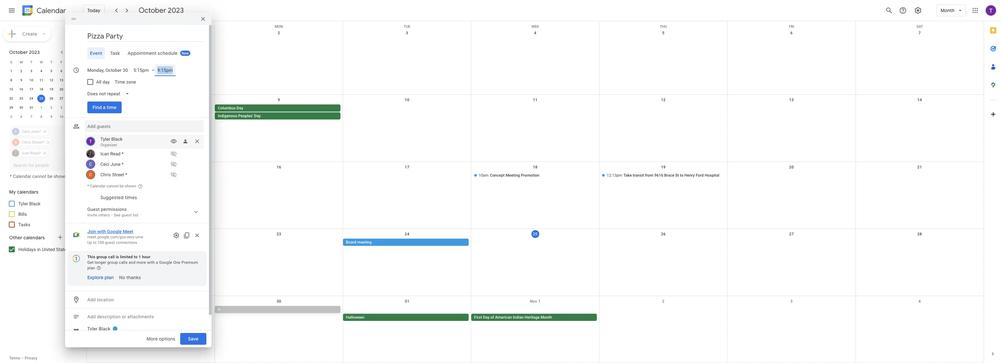 Task type: describe. For each thing, give the bounding box(es) containing it.
9616
[[654, 173, 663, 178]]

november 10 element
[[58, 113, 65, 121]]

18 element
[[37, 86, 45, 94]]

event button
[[87, 47, 105, 59]]

one
[[173, 261, 180, 265]]

heritage
[[525, 316, 540, 320]]

columbus day button
[[215, 105, 341, 112]]

get
[[87, 261, 94, 265]]

1 horizontal spatial –
[[152, 68, 155, 73]]

november 8 element
[[37, 113, 45, 121]]

100
[[98, 241, 104, 245]]

0 vertical spatial guest
[[122, 213, 132, 218]]

23 element
[[17, 95, 25, 103]]

first
[[474, 316, 482, 320]]

1 vertical spatial 24
[[405, 232, 409, 237]]

1 vertical spatial 2023
[[29, 49, 40, 55]]

row containing s
[[6, 58, 77, 67]]

28
[[918, 232, 922, 237]]

1 horizontal spatial 11
[[70, 115, 73, 119]]

be inside search box
[[47, 174, 52, 179]]

join
[[87, 229, 96, 235]]

times
[[125, 195, 137, 201]]

1 horizontal spatial 9
[[50, 115, 52, 119]]

25 inside "cell"
[[40, 97, 43, 100]]

12 for sun
[[661, 98, 666, 103]]

1 inside "element"
[[40, 106, 42, 110]]

time zone
[[115, 80, 136, 85]]

thanks
[[126, 275, 141, 281]]

add location
[[87, 298, 114, 303]]

Add title text field
[[87, 31, 204, 41]]

this
[[87, 255, 95, 260]]

1 vertical spatial 26
[[661, 232, 666, 237]]

1 vertical spatial 17
[[405, 165, 409, 170]]

Search for people text field
[[13, 160, 71, 171]]

Start time text field
[[133, 66, 149, 74]]

1 vertical spatial –
[[21, 357, 24, 361]]

0 horizontal spatial 5
[[10, 115, 12, 119]]

nov
[[530, 300, 537, 304]]

bills
[[18, 212, 27, 217]]

16 element
[[17, 86, 25, 94]]

1 horizontal spatial 18
[[533, 165, 538, 170]]

columbus
[[218, 106, 236, 111]]

first day of american indian heritage month
[[474, 316, 552, 320]]

shown inside search box
[[54, 174, 67, 179]]

30 for nov 1
[[277, 300, 281, 304]]

31 element
[[27, 104, 35, 112]]

board meeting button
[[343, 239, 469, 246]]

12 element
[[47, 77, 55, 84]]

first day of american indian heritage month button
[[471, 314, 597, 321]]

indian
[[513, 316, 524, 320]]

november 11 element
[[68, 113, 75, 121]]

call
[[108, 255, 115, 260]]

* for ican read *
[[122, 151, 124, 157]]

1 up more
[[139, 255, 141, 260]]

row containing 15
[[6, 85, 77, 94]]

9 for sun
[[278, 98, 280, 103]]

cell containing columbus day
[[215, 105, 343, 121]]

group inside get longer group calls and more with a google one premium plan
[[107, 261, 118, 265]]

no thanks button
[[116, 272, 143, 284]]

f
[[61, 60, 62, 64]]

calendars for my calendars
[[17, 189, 38, 195]]

21
[[918, 165, 922, 170]]

24 inside october 2023 grid
[[29, 97, 33, 100]]

task
[[110, 50, 120, 56]]

settings menu image
[[914, 7, 922, 14]]

1 vertical spatial 5
[[50, 69, 52, 73]]

holidays in united states
[[18, 247, 69, 253]]

street
[[112, 172, 124, 178]]

16 inside october 2023 grid
[[19, 88, 23, 91]]

create button
[[3, 26, 51, 42]]

month button
[[937, 3, 966, 18]]

1 vertical spatial 25
[[533, 232, 538, 237]]

4 inside row group
[[40, 69, 42, 73]]

29 element
[[7, 104, 15, 112]]

0 vertical spatial 5
[[662, 31, 665, 35]]

to element
[[152, 68, 155, 73]]

29
[[9, 106, 13, 110]]

suggested times
[[100, 195, 137, 201]]

10am concept meeting promotion
[[479, 173, 539, 178]]

sun
[[147, 25, 154, 29]]

6 inside grid
[[791, 31, 793, 35]]

18 inside october 2023 grid
[[40, 88, 43, 91]]

tyler black button
[[85, 324, 204, 341]]

11 element
[[37, 77, 45, 84]]

appointment schedule
[[128, 50, 178, 56]]

take
[[624, 173, 632, 178]]

0 vertical spatial 2023
[[168, 6, 184, 15]]

explore plan
[[87, 275, 114, 281]]

row containing 1
[[6, 67, 77, 76]]

halloween button
[[343, 314, 469, 321]]

add description or attachments
[[87, 315, 154, 320]]

tyler black, organizer tree item
[[85, 135, 204, 149]]

day
[[103, 80, 110, 85]]

description
[[97, 315, 121, 320]]

tyler black inside tyler black dropdown button
[[87, 327, 110, 332]]

1 vertical spatial shown
[[125, 184, 136, 189]]

saturday column header
[[66, 58, 77, 67]]

15
[[9, 88, 13, 91]]

row containing 5
[[6, 113, 77, 122]]

1 horizontal spatial 20
[[789, 165, 794, 170]]

no thanks
[[119, 275, 141, 281]]

others
[[98, 213, 110, 218]]

0 horizontal spatial october
[[9, 49, 28, 55]]

1 horizontal spatial tab list
[[984, 21, 1002, 345]]

row containing 30
[[87, 297, 984, 364]]

tab list containing event
[[70, 47, 204, 59]]

row group containing 1
[[6, 67, 77, 122]]

add other calendars image
[[57, 235, 63, 241]]

with inside the join with google meet meet.google.com/gss-oery-ume up to 100 guest connections
[[97, 229, 106, 235]]

13 for october 2023
[[60, 79, 63, 82]]

from
[[645, 173, 654, 178]]

in
[[37, 247, 41, 253]]

row containing 22
[[6, 94, 77, 103]]

2 vertical spatial 10
[[60, 115, 63, 119]]

black inside dropdown button
[[99, 327, 110, 332]]

calls
[[119, 261, 128, 265]]

see
[[114, 213, 121, 218]]

m
[[20, 60, 23, 64]]

month inside dropdown button
[[941, 8, 955, 13]]

calendars for other calendars
[[23, 235, 45, 241]]

tyler inside tyler black dropdown button
[[87, 327, 98, 332]]

black inside "my calendars" 'list'
[[29, 202, 40, 207]]

row containing 8
[[6, 76, 77, 85]]

list
[[133, 213, 138, 218]]

month inside button
[[541, 316, 552, 320]]

task button
[[108, 47, 122, 59]]

1 horizontal spatial 8
[[40, 115, 42, 119]]

plan inside get longer group calls and more with a google one premium plan
[[87, 266, 95, 271]]

2 vertical spatial 6
[[20, 115, 22, 119]]

wed
[[532, 25, 539, 29]]

2 t from the left
[[50, 60, 52, 64]]

1 horizontal spatial be
[[120, 184, 124, 189]]

27 element
[[58, 95, 65, 103]]

invite others
[[87, 213, 110, 218]]

12 for october 2023
[[50, 79, 53, 82]]

attachments
[[127, 315, 154, 320]]

10 for october 2023
[[29, 79, 33, 82]]

calendar inside search box
[[13, 174, 31, 179]]

cannot inside search box
[[32, 174, 46, 179]]

other calendars button
[[1, 233, 81, 243]]

0 horizontal spatial group
[[96, 255, 107, 260]]

all
[[96, 80, 101, 85]]

17 element
[[27, 86, 35, 94]]

row containing 29
[[6, 103, 77, 113]]

today
[[87, 8, 100, 13]]

End time text field
[[157, 66, 173, 74]]

1 vertical spatial october 2023
[[9, 49, 40, 55]]

with inside get longer group calls and more with a google one premium plan
[[147, 261, 155, 265]]

1 horizontal spatial 7
[[919, 31, 921, 35]]

20 element
[[58, 86, 65, 94]]

19 inside row group
[[50, 88, 53, 91]]

privacy
[[25, 357, 37, 361]]

indigenous peoples' day button
[[215, 113, 341, 120]]

concept
[[490, 173, 505, 178]]

show schedule of chris street image
[[168, 170, 179, 180]]

1 vertical spatial 27
[[789, 232, 794, 237]]

new
[[182, 51, 189, 56]]

2 vertical spatial calendar
[[90, 184, 106, 189]]

other calendars
[[9, 235, 45, 241]]

add location button
[[85, 294, 204, 306]]

explore plan button
[[85, 272, 116, 284]]

7 element
[[68, 67, 75, 75]]

of
[[491, 316, 494, 320]]

2 vertical spatial 4
[[919, 300, 921, 304]]

privacy link
[[25, 357, 37, 361]]

black inside the tyler black organizer
[[111, 137, 123, 142]]

november 7 element
[[27, 113, 35, 121]]

up
[[87, 241, 92, 245]]

time zone button
[[112, 76, 139, 88]]

13 for sun
[[789, 98, 794, 103]]

chris street tree item
[[85, 170, 204, 180]]

1 vertical spatial 23
[[277, 232, 281, 237]]

2 inside the november 2 element
[[50, 106, 52, 110]]

guest
[[87, 207, 100, 212]]

november 9 element
[[47, 113, 55, 121]]

columbus day indigenous peoples' day
[[218, 106, 261, 119]]

s
[[10, 60, 12, 64]]



Task type: locate. For each thing, give the bounding box(es) containing it.
transit
[[633, 173, 644, 178]]

31 down 24 element
[[29, 106, 33, 110]]

row containing 16
[[87, 162, 984, 229]]

0 vertical spatial month
[[941, 8, 955, 13]]

8 up the 15
[[10, 79, 12, 82]]

1 horizontal spatial calendar
[[37, 6, 66, 15]]

1 vertical spatial tyler
[[18, 202, 28, 207]]

my calendars list
[[1, 199, 81, 230]]

* right the street
[[125, 172, 127, 178]]

brace
[[664, 173, 674, 178]]

0 horizontal spatial october 2023
[[9, 49, 40, 55]]

19 up "12:13pm take transit from 9616 brace st to henry ford hospital"
[[661, 165, 666, 170]]

1 inside grid
[[538, 300, 541, 304]]

0 vertical spatial 16
[[19, 88, 23, 91]]

shown
[[54, 174, 67, 179], [125, 184, 136, 189]]

henry
[[685, 173, 695, 178]]

19 inside grid
[[661, 165, 666, 170]]

guest left the list
[[122, 213, 132, 218]]

1 horizontal spatial tyler black
[[87, 327, 110, 332]]

1 vertical spatial day
[[254, 114, 261, 119]]

1 horizontal spatial black
[[99, 327, 110, 332]]

a right find
[[103, 105, 106, 111]]

invite
[[87, 213, 97, 218]]

2 vertical spatial day
[[483, 316, 490, 320]]

0 horizontal spatial 4
[[40, 69, 42, 73]]

add for add location
[[87, 298, 96, 303]]

chris street *
[[100, 172, 127, 178]]

premium
[[182, 261, 198, 265]]

show schedule of ican read image
[[168, 149, 179, 159]]

0 horizontal spatial 20
[[60, 88, 63, 91]]

23 inside grid
[[19, 97, 23, 100]]

* calendar cannot be shown inside search box
[[10, 174, 67, 179]]

1 vertical spatial 19
[[661, 165, 666, 170]]

sat
[[917, 25, 923, 29]]

1 vertical spatial 18
[[533, 165, 538, 170]]

a inside get longer group calls and more with a google one premium plan
[[156, 261, 158, 265]]

6 down 30 element
[[20, 115, 22, 119]]

9 down the november 2 element
[[50, 115, 52, 119]]

12 inside grid
[[661, 98, 666, 103]]

11 for sun
[[533, 98, 538, 103]]

permissions
[[101, 207, 127, 212]]

with up 'meet.google.com/gss-'
[[97, 229, 106, 235]]

2023 up sun column header
[[168, 6, 184, 15]]

15 element
[[7, 86, 15, 94]]

grid
[[86, 21, 984, 364]]

show schedule of ceci june image
[[168, 159, 179, 170]]

1 horizontal spatial october
[[139, 6, 166, 15]]

calendar up create
[[37, 6, 66, 15]]

1 horizontal spatial 27
[[789, 232, 794, 237]]

19 down 12 element on the left top of page
[[50, 88, 53, 91]]

month right heritage at the bottom of page
[[541, 316, 552, 320]]

0 vertical spatial 4
[[534, 31, 536, 35]]

1 vertical spatial 16
[[277, 165, 281, 170]]

0 vertical spatial black
[[111, 137, 123, 142]]

time
[[115, 80, 125, 85]]

0 vertical spatial to
[[680, 173, 684, 178]]

day left of
[[483, 316, 490, 320]]

1 horizontal spatial to
[[134, 255, 138, 260]]

* for chris street *
[[125, 172, 127, 178]]

25 cell
[[36, 94, 46, 103]]

* right read
[[122, 151, 124, 157]]

0 vertical spatial 12
[[50, 79, 53, 82]]

24 down 17 element
[[29, 97, 33, 100]]

day
[[237, 106, 243, 111], [254, 114, 261, 119], [483, 316, 490, 320]]

9 up columbus day "button" at top
[[278, 98, 280, 103]]

13 element
[[58, 77, 65, 84]]

a inside button
[[103, 105, 106, 111]]

* inside chris street tree item
[[125, 172, 127, 178]]

october 2023 up 'm'
[[9, 49, 40, 55]]

2023
[[168, 6, 184, 15], [29, 49, 40, 55]]

time
[[107, 105, 117, 111]]

november 6 element
[[17, 113, 25, 121]]

is
[[116, 255, 119, 260]]

0 vertical spatial october
[[139, 6, 166, 15]]

7 down "sat"
[[919, 31, 921, 35]]

17 inside october 2023 grid
[[29, 88, 33, 91]]

row group
[[6, 67, 77, 122]]

tyler inside the tyler black organizer
[[100, 137, 110, 142]]

day right peoples'
[[254, 114, 261, 119]]

tyler black inside "my calendars" 'list'
[[18, 202, 40, 207]]

zone
[[126, 80, 136, 85]]

0 horizontal spatial 24
[[29, 97, 33, 100]]

24 up board meeting button
[[405, 232, 409, 237]]

30 for 1
[[19, 106, 23, 110]]

19
[[50, 88, 53, 91], [661, 165, 666, 170]]

1 horizontal spatial guest
[[122, 213, 132, 218]]

0 horizontal spatial 7
[[30, 115, 32, 119]]

tyler black up bills
[[18, 202, 40, 207]]

month right settings menu icon
[[941, 8, 955, 13]]

plan
[[87, 266, 95, 271], [105, 275, 114, 281]]

0 horizontal spatial 30
[[19, 106, 23, 110]]

ceci june *
[[100, 162, 124, 167]]

1 horizontal spatial month
[[941, 8, 955, 13]]

row containing 23
[[87, 229, 984, 297]]

to up and
[[134, 255, 138, 260]]

0 horizontal spatial tyler
[[18, 202, 28, 207]]

peoples'
[[238, 114, 253, 119]]

22 element
[[7, 95, 15, 103]]

1 vertical spatial google
[[159, 261, 172, 265]]

0 horizontal spatial 2023
[[29, 49, 40, 55]]

– right terms
[[21, 357, 24, 361]]

1 right nov
[[538, 300, 541, 304]]

0 horizontal spatial shown
[[54, 174, 67, 179]]

row containing 9
[[87, 95, 984, 162]]

0 horizontal spatial plan
[[87, 266, 95, 271]]

10 for sun
[[405, 98, 409, 103]]

october up sun column header
[[139, 6, 166, 15]]

31 for 1
[[29, 106, 33, 110]]

with down hour
[[147, 261, 155, 265]]

3
[[406, 31, 408, 35], [30, 69, 32, 73], [61, 106, 62, 110], [791, 300, 793, 304]]

1 t from the left
[[30, 60, 32, 64]]

guests invited to this event. tree
[[85, 135, 204, 180]]

calendars right my on the left
[[17, 189, 38, 195]]

1 vertical spatial 12
[[661, 98, 666, 103]]

13 inside "element"
[[60, 79, 63, 82]]

30 inside 30 element
[[19, 106, 23, 110]]

1 horizontal spatial plan
[[105, 275, 114, 281]]

new element
[[180, 51, 191, 56]]

this group call is limited to 1 hour
[[87, 255, 150, 260]]

1 vertical spatial 13
[[789, 98, 794, 103]]

1 vertical spatial add
[[87, 315, 96, 320]]

calendar heading
[[35, 6, 66, 15]]

26
[[50, 97, 53, 100], [661, 232, 666, 237]]

1 horizontal spatial 13
[[789, 98, 794, 103]]

t left w
[[30, 60, 32, 64]]

today button
[[83, 3, 105, 18]]

1 horizontal spatial 2023
[[168, 6, 184, 15]]

row containing 2
[[87, 28, 984, 95]]

or
[[122, 315, 126, 320]]

october
[[139, 6, 166, 15], [9, 49, 28, 55]]

1 horizontal spatial 25
[[533, 232, 538, 237]]

more
[[137, 261, 146, 265]]

plan inside button
[[105, 275, 114, 281]]

ume
[[136, 235, 143, 240]]

add left "description" at the left bottom
[[87, 315, 96, 320]]

1 horizontal spatial cannot
[[107, 184, 119, 189]]

limited
[[120, 255, 133, 260]]

* right "june"
[[122, 162, 124, 167]]

9 for october 2023
[[20, 79, 22, 82]]

day for columbus
[[237, 106, 243, 111]]

st
[[675, 173, 679, 178]]

promotion
[[521, 173, 539, 178]]

9 up '16' element at the top left of the page
[[20, 79, 22, 82]]

Guests text field
[[87, 121, 201, 133]]

1 vertical spatial with
[[147, 261, 155, 265]]

1 horizontal spatial a
[[156, 261, 158, 265]]

black down my calendars dropdown button
[[29, 202, 40, 207]]

my calendars
[[9, 189, 38, 195]]

black
[[111, 137, 123, 142], [29, 202, 40, 207], [99, 327, 110, 332]]

17
[[29, 88, 33, 91], [405, 165, 409, 170]]

8 down november 1 "element"
[[40, 115, 42, 119]]

6 down f
[[61, 69, 62, 73]]

shown down search for people text box on the top left of page
[[54, 174, 67, 179]]

tyler down "description" at the left bottom
[[87, 327, 98, 332]]

to inside the join with google meet meet.google.com/gss-oery-ume up to 100 guest connections
[[93, 241, 97, 245]]

indigenous
[[218, 114, 237, 119]]

tyler up "organizer"
[[100, 137, 110, 142]]

a right more
[[156, 261, 158, 265]]

2 horizontal spatial day
[[483, 316, 490, 320]]

terms link
[[9, 357, 20, 361]]

meeting
[[357, 241, 372, 245]]

guest down 'meet.google.com/gss-'
[[105, 241, 115, 245]]

12 inside row group
[[50, 79, 53, 82]]

0 vertical spatial calendar
[[37, 6, 66, 15]]

1
[[10, 69, 12, 73], [40, 106, 42, 110], [139, 255, 141, 260], [538, 300, 541, 304]]

31 inside october 2023 grid
[[29, 106, 33, 110]]

31
[[29, 106, 33, 110], [405, 300, 409, 304]]

25
[[40, 97, 43, 100], [533, 232, 538, 237]]

25, today element
[[37, 95, 45, 103]]

0 vertical spatial with
[[97, 229, 106, 235]]

suggested times button
[[98, 192, 140, 204]]

calendar
[[37, 6, 66, 15], [13, 174, 31, 179], [90, 184, 106, 189]]

tyler black down "description" at the left bottom
[[87, 327, 110, 332]]

12:13pm
[[607, 173, 622, 178]]

0 vertical spatial october 2023
[[139, 6, 184, 15]]

1 vertical spatial october
[[9, 49, 28, 55]]

be up suggested times
[[120, 184, 124, 189]]

0 horizontal spatial 8
[[10, 79, 12, 82]]

1 vertical spatial 4
[[40, 69, 42, 73]]

1 add from the top
[[87, 298, 96, 303]]

0 vertical spatial calendars
[[17, 189, 38, 195]]

hospital
[[705, 173, 720, 178]]

october up 'm'
[[9, 49, 28, 55]]

1 down s
[[10, 69, 12, 73]]

9
[[20, 79, 22, 82], [278, 98, 280, 103], [50, 115, 52, 119]]

* up guest
[[87, 184, 89, 189]]

0 horizontal spatial 10
[[29, 79, 33, 82]]

0 horizontal spatial 18
[[40, 88, 43, 91]]

* calendar cannot be shown down search for people text box on the top left of page
[[10, 174, 67, 179]]

3 inside november 3 element
[[61, 106, 62, 110]]

calendars up in
[[23, 235, 45, 241]]

26 inside october 2023 grid
[[50, 97, 53, 100]]

calendars inside other calendars dropdown button
[[23, 235, 45, 241]]

cannot up suggested
[[107, 184, 119, 189]]

1 horizontal spatial 6
[[61, 69, 62, 73]]

26 element
[[47, 95, 55, 103]]

2 vertical spatial 5
[[10, 115, 12, 119]]

0 horizontal spatial 26
[[50, 97, 53, 100]]

5 down the thu
[[662, 31, 665, 35]]

1 vertical spatial * calendar cannot be shown
[[87, 184, 136, 189]]

october 2023 grid
[[6, 58, 77, 122]]

ican
[[100, 151, 109, 157]]

0 horizontal spatial 17
[[29, 88, 33, 91]]

* Calendar cannot be shown search field
[[0, 123, 81, 179]]

1 horizontal spatial october 2023
[[139, 6, 184, 15]]

board
[[346, 241, 356, 245]]

read
[[110, 151, 121, 157]]

november 3 element
[[58, 104, 65, 112]]

calendars inside my calendars dropdown button
[[17, 189, 38, 195]]

19 element
[[47, 86, 55, 94]]

row
[[87, 21, 984, 29], [87, 28, 984, 95], [6, 58, 77, 67], [6, 67, 77, 76], [6, 76, 77, 85], [6, 85, 77, 94], [6, 94, 77, 103], [87, 95, 984, 162], [6, 103, 77, 113], [6, 113, 77, 122], [87, 162, 984, 229], [87, 229, 984, 297], [87, 297, 984, 364]]

0 horizontal spatial 23
[[19, 97, 23, 100]]

november 2 element
[[47, 104, 55, 112]]

tyler
[[100, 137, 110, 142], [18, 202, 28, 207], [87, 327, 98, 332]]

0 horizontal spatial black
[[29, 202, 40, 207]]

grid containing 2
[[86, 21, 984, 364]]

google up 'meet.google.com/gss-'
[[107, 229, 122, 235]]

other
[[9, 235, 22, 241]]

mon
[[275, 25, 283, 29]]

ican read *
[[100, 151, 124, 157]]

no
[[119, 275, 125, 281]]

2023 down create
[[29, 49, 40, 55]]

* inside * calendar cannot be shown search box
[[10, 174, 12, 179]]

board meeting
[[346, 241, 372, 245]]

calendar element
[[21, 4, 66, 18]]

2 add from the top
[[87, 315, 96, 320]]

1 down 25, today element
[[40, 106, 42, 110]]

Start date text field
[[87, 66, 128, 74]]

11 for october 2023
[[40, 79, 43, 82]]

0 horizontal spatial with
[[97, 229, 106, 235]]

terms – privacy
[[9, 357, 37, 361]]

cell
[[87, 105, 215, 121], [215, 105, 343, 121], [343, 105, 471, 121], [599, 105, 728, 121], [856, 105, 984, 121], [87, 172, 215, 180], [215, 172, 343, 180], [343, 172, 471, 180], [728, 172, 856, 180], [856, 172, 984, 180], [87, 239, 215, 247], [215, 239, 343, 247], [471, 239, 599, 247], [599, 239, 728, 247], [856, 239, 984, 247], [87, 306, 215, 322], [599, 306, 728, 322], [856, 306, 984, 322]]

None field
[[85, 88, 135, 100]]

0 horizontal spatial 6
[[20, 115, 22, 119]]

chris
[[100, 172, 111, 178]]

united
[[42, 247, 55, 253]]

tyler up bills
[[18, 202, 28, 207]]

be down search for people text box on the top left of page
[[47, 174, 52, 179]]

24 element
[[27, 95, 35, 103]]

ican read tree item
[[85, 149, 204, 159]]

guest inside the join with google meet meet.google.com/gss-oery-ume up to 100 guest connections
[[105, 241, 115, 245]]

27 inside "27" element
[[60, 97, 63, 100]]

group down call
[[107, 261, 118, 265]]

1 vertical spatial calendars
[[23, 235, 45, 241]]

find a time
[[93, 105, 117, 111]]

18 down 11 element at the left of page
[[40, 88, 43, 91]]

* for ceci june *
[[122, 162, 124, 167]]

–
[[152, 68, 155, 73], [21, 357, 24, 361]]

10
[[29, 79, 33, 82], [405, 98, 409, 103], [60, 115, 63, 119]]

18 up promotion
[[533, 165, 538, 170]]

cannot down search for people text box on the top left of page
[[32, 174, 46, 179]]

add inside dropdown button
[[87, 298, 96, 303]]

1 horizontal spatial 23
[[277, 232, 281, 237]]

row containing sun
[[87, 21, 984, 29]]

connections
[[116, 241, 137, 245]]

1 horizontal spatial 16
[[277, 165, 281, 170]]

0 vertical spatial shown
[[54, 174, 67, 179]]

states
[[56, 247, 69, 253]]

1 horizontal spatial t
[[50, 60, 52, 64]]

day inside button
[[483, 316, 490, 320]]

2 vertical spatial to
[[134, 255, 138, 260]]

w
[[40, 60, 43, 64]]

0 horizontal spatial day
[[237, 106, 243, 111]]

to right st
[[680, 173, 684, 178]]

* up my on the left
[[10, 174, 12, 179]]

tab list
[[984, 21, 1002, 345], [70, 47, 204, 59]]

group up longer
[[96, 255, 107, 260]]

add left location
[[87, 298, 96, 303]]

1 vertical spatial plan
[[105, 275, 114, 281]]

0 horizontal spatial guest
[[105, 241, 115, 245]]

calendar down "chris"
[[90, 184, 106, 189]]

plan left no
[[105, 275, 114, 281]]

0 horizontal spatial to
[[93, 241, 97, 245]]

2 horizontal spatial 5
[[662, 31, 665, 35]]

0 vertical spatial 11
[[40, 79, 43, 82]]

31 for nov 1
[[405, 300, 409, 304]]

october 2023
[[139, 6, 184, 15], [9, 49, 40, 55]]

2 horizontal spatial 10
[[405, 98, 409, 103]]

plan down get
[[87, 266, 95, 271]]

be
[[47, 174, 52, 179], [120, 184, 124, 189]]

1 vertical spatial black
[[29, 202, 40, 207]]

2 horizontal spatial 11
[[533, 98, 538, 103]]

10 element
[[27, 77, 35, 84]]

1 vertical spatial 31
[[405, 300, 409, 304]]

6 down fri
[[791, 31, 793, 35]]

16
[[19, 88, 23, 91], [277, 165, 281, 170]]

12:13pm take transit from 9616 brace st to henry ford hospital
[[607, 173, 720, 178]]

google inside get longer group calls and more with a google one premium plan
[[159, 261, 172, 265]]

find a time button
[[87, 100, 122, 115]]

1 vertical spatial cannot
[[107, 184, 119, 189]]

0 horizontal spatial be
[[47, 174, 52, 179]]

day up peoples'
[[237, 106, 243, 111]]

nov 1
[[530, 300, 541, 304]]

7 inside october 2023 grid
[[30, 115, 32, 119]]

november 1 element
[[37, 104, 45, 112]]

2 vertical spatial 11
[[70, 115, 73, 119]]

black down "description" at the left bottom
[[99, 327, 110, 332]]

to inside row
[[680, 173, 684, 178]]

5 up 12 element on the left top of page
[[50, 69, 52, 73]]

day for first
[[483, 316, 490, 320]]

shown up times
[[125, 184, 136, 189]]

main drawer image
[[8, 7, 16, 14]]

1 vertical spatial 9
[[278, 98, 280, 103]]

* calendar cannot be shown up suggested
[[87, 184, 136, 189]]

30 element
[[17, 104, 25, 112]]

meet
[[123, 229, 133, 235]]

my calendars button
[[1, 187, 81, 198]]

7 down 31 element
[[30, 115, 32, 119]]

to right up
[[93, 241, 97, 245]]

20 inside row group
[[60, 88, 63, 91]]

add for add description or attachments
[[87, 315, 96, 320]]

– left end time text field
[[152, 68, 155, 73]]

calendars
[[17, 189, 38, 195], [23, 235, 45, 241]]

november 5 element
[[7, 113, 15, 121]]

1 horizontal spatial 17
[[405, 165, 409, 170]]

* inside ican read tree item
[[122, 151, 124, 157]]

t left f
[[50, 60, 52, 64]]

tyler inside "my calendars" 'list'
[[18, 202, 28, 207]]

google left 'one'
[[159, 261, 172, 265]]

0 vertical spatial plan
[[87, 266, 95, 271]]

31 up halloween button
[[405, 300, 409, 304]]

0 horizontal spatial a
[[103, 105, 106, 111]]

5 down the 29 element
[[10, 115, 12, 119]]

join with google meet meet.google.com/gss-oery-ume up to 100 guest connections
[[87, 229, 143, 245]]

meet.google.com/gss-
[[87, 235, 127, 240]]

fri
[[789, 25, 794, 29]]

1 vertical spatial be
[[120, 184, 124, 189]]

cannot
[[32, 174, 46, 179], [107, 184, 119, 189]]

0 vertical spatial cannot
[[32, 174, 46, 179]]

ceci
[[100, 162, 109, 167]]

google inside the join with google meet meet.google.com/gss-oery-ume up to 100 guest connections
[[107, 229, 122, 235]]

* inside ceci june "tree item"
[[122, 162, 124, 167]]

american
[[495, 316, 512, 320]]

calendar up my calendars
[[13, 174, 31, 179]]

add
[[87, 298, 96, 303], [87, 315, 96, 320]]

black up "organizer"
[[111, 137, 123, 142]]

0 horizontal spatial 12
[[50, 79, 53, 82]]

sun column header
[[87, 21, 215, 29]]

october 2023 up sun column header
[[139, 6, 184, 15]]

ceci june tree item
[[85, 159, 204, 170]]

1 vertical spatial to
[[93, 241, 97, 245]]



Task type: vqa. For each thing, say whether or not it's contained in the screenshot.


